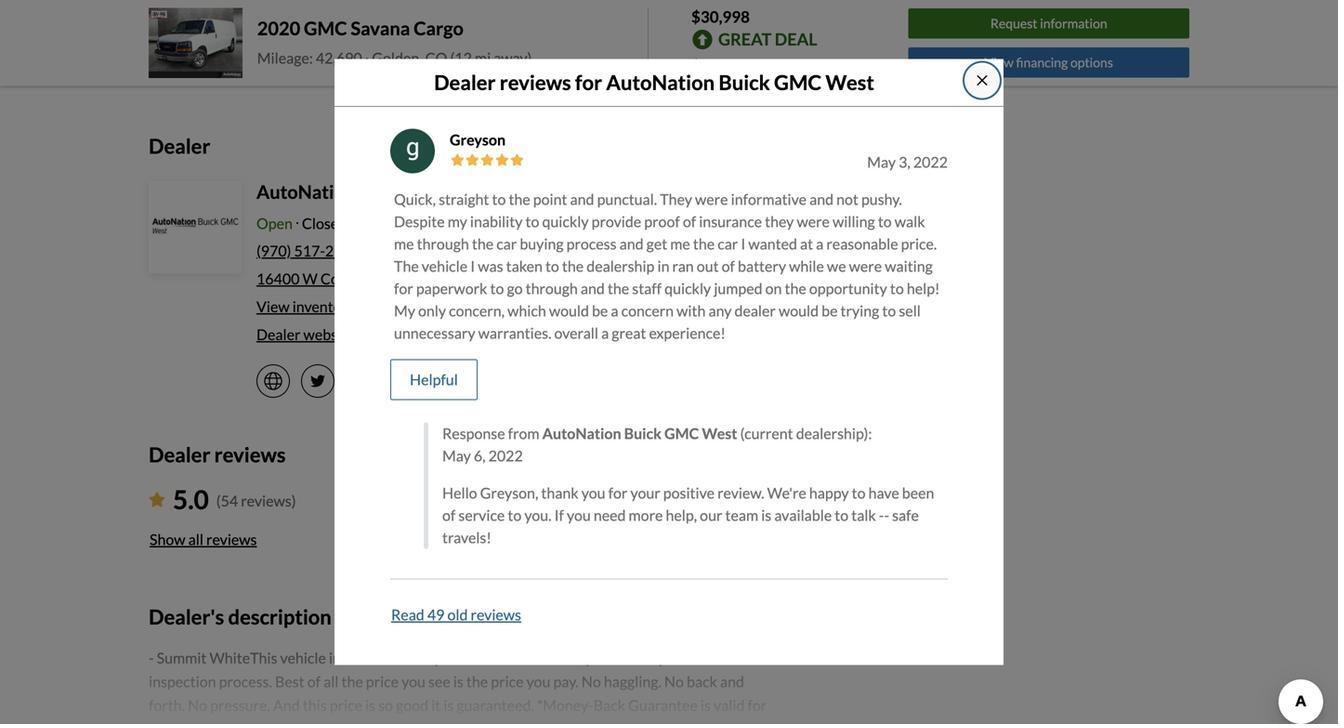 Task type: locate. For each thing, give the bounding box(es) containing it.
0 vertical spatial not
[[464, 57, 481, 71]]

and up valid
[[720, 672, 745, 691]]

great
[[719, 29, 772, 49]]

a inside *estimated payments are for informational purposes only, and do not represent a financing offer or guarantee of credit from the seller.
[[533, 57, 539, 71]]

mi
[[475, 49, 491, 67]]

me up ran
[[671, 235, 691, 253]]

0 horizontal spatial from
[[508, 424, 540, 443]]

not right do
[[464, 57, 481, 71]]

0 vertical spatial back
[[447, 649, 479, 667]]

1 horizontal spatial may
[[868, 153, 896, 171]]

1 horizontal spatial vehicle
[[422, 257, 468, 275]]

2 horizontal spatial price
[[491, 672, 524, 691]]

for right valid
[[748, 696, 767, 714]]

passed
[[586, 649, 631, 667]]

were down reasonable
[[849, 257, 882, 275]]

1 vertical spatial our
[[634, 649, 656, 667]]

dealer down (12
[[434, 70, 496, 95]]

vehicle inside 'quick, straight to the point and punctual. they were informative and not pushy. despite my inability to quickly provide proof of insurance they were willing to walk me through the car buying process and get me the car i wanted at a reasonable price. the vehicle i was taken to the dealership in ran out of battery while we were waiting for paperwork to go through and the staff quickly jumped on the opportunity to help! my only concern, which would be a concern with any dealer would be trying to sell unnecessary warranties. overall a great experience!'
[[422, 257, 468, 275]]

to inside this vehicle includes a money-back guarantee* and passed our precise inspection process. best of all the price you see is the price you pay. no haggling. no back and forth. no pressure. and this price is so good it is guaranteed. *money-back guarantee is valid for 5 days or 250 miles, whichever comes first. subject to certain terms and conditions. see store
[[478, 720, 491, 724]]

or right offer
[[613, 57, 624, 71]]

taken
[[506, 257, 543, 275]]

0 horizontal spatial financing
[[541, 57, 585, 71]]

gmc up positive on the bottom
[[665, 424, 699, 443]]

1 vertical spatial may
[[443, 447, 471, 465]]

1 horizontal spatial west
[[702, 424, 738, 443]]

financing down request information button
[[1017, 54, 1068, 70]]

all inside this vehicle includes a money-back guarantee* and passed our precise inspection process. best of all the price you see is the price you pay. no haggling. no back and forth. no pressure. and this price is so good it is guaranteed. *money-back guarantee is valid for 5 days or 250 miles, whichever comes first. subject to certain terms and conditions. see store
[[324, 672, 339, 691]]

or inside *estimated payments are for informational purposes only, and do not represent a financing offer or guarantee of credit from the seller.
[[613, 57, 624, 71]]

market
[[785, 56, 831, 74]]

pm
[[396, 214, 419, 232]]

at left 9:00
[[348, 214, 361, 232]]

view financing options
[[985, 54, 1114, 70]]

for inside 'quick, straight to the point and punctual. they were informative and not pushy. despite my inability to quickly provide proof of insurance they were willing to walk me through the car buying process and get me the car i wanted at a reasonable price. the vehicle i was taken to the dealership in ran out of battery while we were waiting for paperwork to go through and the staff quickly jumped on the opportunity to help! my only concern, which would be a concern with any dealer would be trying to sell unnecessary warranties. overall a great experience!'
[[394, 279, 413, 298]]

sell
[[899, 302, 921, 320]]

1 vertical spatial vehicle
[[280, 649, 326, 667]]

the
[[394, 257, 419, 275]]

0 vertical spatial co
[[425, 49, 448, 67]]

0 horizontal spatial view
[[257, 297, 290, 316]]

get
[[647, 235, 668, 253]]

a inside this vehicle includes a money-back guarantee* and passed our precise inspection process. best of all the price you see is the price you pay. no haggling. no back and forth. no pressure. and this price is so good it is guaranteed. *money-back guarantee is valid for 5 days or 250 miles, whichever comes first. subject to certain terms and conditions. see store
[[386, 649, 393, 667]]

proof
[[644, 212, 680, 231]]

greyson image
[[390, 129, 435, 173]]

0 horizontal spatial all
[[188, 530, 204, 548]]

for right are
[[273, 57, 287, 71]]

the inside *estimated payments are for informational purposes only, and do not represent a financing offer or guarantee of credit from the seller.
[[747, 57, 763, 71]]

price.
[[901, 235, 937, 253]]

0 horizontal spatial may
[[443, 447, 471, 465]]

wanted
[[749, 235, 798, 253]]

0 vertical spatial buick
[[719, 70, 771, 95]]

car
[[497, 235, 517, 253], [718, 235, 738, 253]]

you up need
[[582, 484, 606, 502]]

dealer down view inventory link
[[257, 325, 301, 343]]

at up while
[[800, 235, 814, 253]]

dealer for dealer
[[149, 134, 210, 158]]

only,
[[405, 57, 427, 71]]

to up inability
[[492, 190, 506, 208]]

golden,
[[372, 49, 423, 67], [397, 270, 447, 288]]

west
[[826, 70, 875, 95], [456, 181, 500, 203], [702, 424, 738, 443]]

be down opportunity
[[822, 302, 838, 320]]

0 vertical spatial golden,
[[372, 49, 423, 67]]

would up overall
[[549, 302, 589, 320]]

me down pm
[[394, 235, 414, 253]]

1 horizontal spatial all
[[324, 672, 339, 691]]

co
[[425, 49, 448, 67], [450, 270, 472, 288]]

1 vertical spatial view
[[257, 297, 290, 316]]

price up so
[[366, 672, 399, 691]]

from
[[721, 57, 745, 71], [508, 424, 540, 443]]

from right response
[[508, 424, 540, 443]]

car down inability
[[497, 235, 517, 253]]

at
[[348, 214, 361, 232], [800, 235, 814, 253]]

1 vertical spatial not
[[837, 190, 859, 208]]

dealer reviews for autonation buick gmc west dialog
[[335, 0, 1004, 665]]

0 vertical spatial all
[[188, 530, 204, 548]]

0 horizontal spatial 2022
[[489, 447, 523, 465]]

0 vertical spatial or
[[613, 57, 624, 71]]

16400
[[257, 270, 300, 288]]

store
[[711, 720, 745, 724]]

reviews down (54
[[206, 530, 257, 548]]

guarantee
[[629, 696, 698, 714]]

(current
[[741, 424, 794, 443]]

16400 w colfax ave , golden, co 80401
[[257, 270, 518, 288]]

qualified?
[[406, 21, 469, 39]]

0 vertical spatial from
[[721, 57, 745, 71]]

1 car from the left
[[497, 235, 517, 253]]

view for view financing options
[[985, 54, 1014, 70]]

i left was
[[471, 257, 475, 275]]

through up which
[[526, 279, 578, 298]]

golden, inside the 2020 gmc savana cargo mileage: 42,690 · golden, co (12 mi away)
[[372, 49, 423, 67]]

car down insurance
[[718, 235, 738, 253]]

of right the out
[[722, 257, 735, 275]]

1 horizontal spatial or
[[613, 57, 624, 71]]

1 vertical spatial i
[[471, 257, 475, 275]]

0 horizontal spatial me
[[394, 235, 414, 253]]

point
[[533, 190, 568, 208]]

to down greyson,
[[508, 506, 522, 524]]

back up see
[[447, 649, 479, 667]]

0 vertical spatial autonation
[[606, 70, 715, 95]]

colfax
[[321, 270, 363, 288]]

0 horizontal spatial car
[[497, 235, 517, 253]]

1 horizontal spatial our
[[700, 506, 723, 524]]

for inside hello greyson, thank you for your positive review. we're happy to have been of service to you. if you need more help, our team is available to talk -- safe travels!
[[609, 484, 628, 502]]

a right away)
[[533, 57, 539, 71]]

1 vertical spatial 2022
[[489, 447, 523, 465]]

conditions.
[[611, 720, 682, 724]]

only
[[418, 302, 446, 320]]

they
[[660, 190, 693, 208]]

from down great
[[721, 57, 745, 71]]

reviews inside the show all reviews button
[[206, 530, 257, 548]]

and left do
[[429, 57, 447, 71]]

you left pay.
[[527, 672, 551, 691]]

we
[[827, 257, 847, 275]]

quickly
[[542, 212, 589, 231], [665, 279, 711, 298]]

it
[[431, 696, 441, 714]]

1 vertical spatial through
[[526, 279, 578, 298]]

0 vertical spatial vehicle
[[422, 257, 468, 275]]

hello
[[443, 484, 477, 502]]

0 horizontal spatial i
[[471, 257, 475, 275]]

through down caret down icon
[[417, 235, 469, 253]]

a
[[533, 57, 539, 71], [816, 235, 824, 253], [611, 302, 619, 320], [602, 324, 609, 342], [386, 649, 393, 667]]

of down hello
[[443, 506, 456, 524]]

all inside button
[[188, 530, 204, 548]]

vehicle up the best
[[280, 649, 326, 667]]

description
[[228, 605, 332, 629]]

golden, right ,
[[397, 270, 447, 288]]

the down great
[[747, 57, 763, 71]]

0 vertical spatial our
[[700, 506, 723, 524]]

reviews
[[500, 70, 571, 95], [214, 442, 286, 467], [206, 530, 257, 548], [471, 606, 522, 624]]

buick up your at the bottom left of the page
[[624, 424, 662, 443]]

2 vertical spatial buick
[[624, 424, 662, 443]]

days
[[160, 720, 190, 724]]

to up talk
[[852, 484, 866, 502]]

view inside button
[[985, 54, 1014, 70]]

(970) 517-2598 link
[[257, 242, 360, 260]]

1 horizontal spatial from
[[721, 57, 745, 71]]

0 horizontal spatial co
[[425, 49, 448, 67]]

show all reviews
[[150, 530, 257, 548]]

0 horizontal spatial our
[[634, 649, 656, 667]]

0 horizontal spatial would
[[549, 302, 589, 320]]

1 horizontal spatial would
[[779, 302, 819, 320]]

0 vertical spatial view
[[985, 54, 1014, 70]]

or left 250
[[193, 720, 207, 724]]

were up insurance
[[695, 190, 728, 208]]

read 49 old reviews button
[[390, 595, 522, 635]]

1 horizontal spatial through
[[526, 279, 578, 298]]

may
[[868, 153, 896, 171], [443, 447, 471, 465]]

1 horizontal spatial car
[[718, 235, 738, 253]]

all right show
[[188, 530, 204, 548]]

co left do
[[425, 49, 448, 67]]

of up this
[[307, 672, 321, 691]]

west right below
[[826, 70, 875, 95]]

1 horizontal spatial not
[[837, 190, 859, 208]]

gmc inside the 2020 gmc savana cargo mileage: 42,690 · golden, co (12 mi away)
[[304, 17, 347, 39]]

0 horizontal spatial west
[[456, 181, 500, 203]]

financing inside button
[[1017, 54, 1068, 70]]

to left talk
[[835, 506, 849, 524]]

1 horizontal spatial view
[[985, 54, 1014, 70]]

1 horizontal spatial at
[[800, 235, 814, 253]]

2 vertical spatial were
[[849, 257, 882, 275]]

a left money-
[[386, 649, 393, 667]]

financing inside *estimated payments are for informational purposes only, and do not represent a financing offer or guarantee of credit from the seller.
[[541, 57, 585, 71]]

reviews)
[[241, 492, 296, 510]]

1 horizontal spatial 2022
[[914, 153, 948, 171]]

is up see
[[701, 696, 711, 714]]

dealer up 5.0
[[149, 442, 210, 467]]

would down on on the right
[[779, 302, 819, 320]]

1 vertical spatial back
[[594, 696, 626, 714]]

to down buying
[[546, 257, 559, 275]]

0 vertical spatial quickly
[[542, 212, 589, 231]]

dealer down seller.
[[149, 134, 210, 158]]

2 would from the left
[[779, 302, 819, 320]]

no right pay.
[[582, 672, 601, 691]]

and
[[429, 57, 447, 71], [570, 190, 595, 208], [810, 190, 834, 208], [620, 235, 644, 253], [581, 279, 605, 298], [559, 649, 583, 667], [720, 672, 745, 691], [584, 720, 608, 724]]

for inside *estimated payments are for informational purposes only, and do not represent a financing offer or guarantee of credit from the seller.
[[273, 57, 287, 71]]

0 vertical spatial through
[[417, 235, 469, 253]]

1 vertical spatial quickly
[[665, 279, 711, 298]]

0 horizontal spatial vehicle
[[280, 649, 326, 667]]

of left the credit
[[678, 57, 688, 71]]

summit
[[157, 649, 207, 667]]

may left 3,
[[868, 153, 896, 171]]

buick down great
[[719, 70, 771, 95]]

w
[[303, 270, 318, 288]]

autonation buick gmc west link
[[257, 181, 500, 203]]

may inside response from autonation buick gmc west (current dealership): may 6, 2022
[[443, 447, 471, 465]]

1 vertical spatial or
[[193, 720, 207, 724]]

dealer for dealer website
[[257, 325, 301, 343]]

dealer
[[735, 302, 776, 320]]

dealer's description
[[149, 605, 332, 629]]

me
[[394, 235, 414, 253], [671, 235, 691, 253]]

the up was
[[472, 235, 494, 253]]

options
[[1071, 54, 1114, 70]]

price
[[366, 672, 399, 691], [491, 672, 524, 691], [330, 696, 363, 714]]

0 horizontal spatial or
[[193, 720, 207, 724]]

greyson
[[450, 131, 506, 149]]

1 horizontal spatial be
[[822, 302, 838, 320]]

0 vertical spatial at
[[348, 214, 361, 232]]

no up days
[[188, 696, 207, 714]]

co left was
[[450, 270, 472, 288]]

1 vertical spatial co
[[450, 270, 472, 288]]

1 vertical spatial from
[[508, 424, 540, 443]]

golden, down already pre-qualified?
[[372, 49, 423, 67]]

1 horizontal spatial i
[[741, 235, 746, 253]]

price up comes
[[330, 696, 363, 714]]

review.
[[718, 484, 765, 502]]

a up great
[[611, 302, 619, 320]]

website
[[304, 325, 355, 343]]

may left 6,
[[443, 447, 471, 465]]

vehicle
[[422, 257, 468, 275], [280, 649, 326, 667]]

0 horizontal spatial quickly
[[542, 212, 589, 231]]

punctual.
[[597, 190, 657, 208]]

1 vertical spatial at
[[800, 235, 814, 253]]

1 horizontal spatial buick
[[624, 424, 662, 443]]

1 vertical spatial west
[[456, 181, 500, 203]]

2 be from the left
[[822, 302, 838, 320]]

for right ,
[[394, 279, 413, 298]]

already
[[325, 21, 376, 39]]

2 vertical spatial west
[[702, 424, 738, 443]]

0 horizontal spatial at
[[348, 214, 361, 232]]

1 vertical spatial all
[[324, 672, 339, 691]]

provide
[[592, 212, 642, 231]]

0 vertical spatial may
[[868, 153, 896, 171]]

west left (current
[[702, 424, 738, 443]]

financing left offer
[[541, 57, 585, 71]]

2 vertical spatial autonation
[[543, 424, 622, 443]]

0 horizontal spatial were
[[695, 190, 728, 208]]

2 horizontal spatial were
[[849, 257, 882, 275]]

seller.
[[149, 74, 177, 87]]

precise
[[659, 649, 706, 667]]

star image
[[149, 492, 165, 507]]

dealer
[[434, 70, 496, 95], [149, 134, 210, 158], [257, 325, 301, 343], [149, 442, 210, 467]]

gmc up 42,690
[[304, 17, 347, 39]]

1 horizontal spatial were
[[797, 212, 830, 231]]

so
[[379, 696, 393, 714]]

and right 'point'
[[570, 190, 595, 208]]

were right "they"
[[797, 212, 830, 231]]

vehicle up paperwork
[[422, 257, 468, 275]]

be
[[592, 302, 608, 320], [822, 302, 838, 320]]

0 horizontal spatial buick
[[359, 181, 406, 203]]

0 vertical spatial 2022
[[914, 153, 948, 171]]

no down the precise
[[665, 672, 684, 691]]

2022 right 3,
[[914, 153, 948, 171]]

(970) 517-2598
[[257, 242, 360, 260]]

0 vertical spatial west
[[826, 70, 875, 95]]

buick
[[719, 70, 771, 95], [359, 181, 406, 203], [624, 424, 662, 443]]

great
[[612, 324, 646, 342]]

reviews up the 5.0 (54 reviews)
[[214, 442, 286, 467]]

0 horizontal spatial be
[[592, 302, 608, 320]]

1 horizontal spatial financing
[[1017, 54, 1068, 70]]

0 horizontal spatial not
[[464, 57, 481, 71]]

dealer inside dialog
[[434, 70, 496, 95]]

are
[[254, 57, 270, 71]]

guarantee
[[626, 57, 676, 71]]

quickly up with
[[665, 279, 711, 298]]

west up inability
[[456, 181, 500, 203]]

available
[[775, 506, 832, 524]]

out
[[697, 257, 719, 275]]

purposes
[[358, 57, 402, 71]]

at inside 'quick, straight to the point and punctual. they were informative and not pushy. despite my inability to quickly provide proof of insurance they were willing to walk me through the car buying process and get me the car i wanted at a reasonable price. the vehicle i was taken to the dealership in ran out of battery while we were waiting for paperwork to go through and the staff quickly jumped on the opportunity to help! my only concern, which would be a concern with any dealer would be trying to sell unnecessary warranties. overall a great experience!'
[[800, 235, 814, 253]]

not up willing
[[837, 190, 859, 208]]

help!
[[907, 279, 940, 298]]

from inside response from autonation buick gmc west (current dealership): may 6, 2022
[[508, 424, 540, 443]]

below
[[741, 56, 782, 74]]

1 horizontal spatial me
[[671, 235, 691, 253]]

west inside response from autonation buick gmc west (current dealership): may 6, 2022
[[702, 424, 738, 443]]

all up this
[[324, 672, 339, 691]]

not inside *estimated payments are for informational purposes only, and do not represent a financing offer or guarantee of credit from the seller.
[[464, 57, 481, 71]]

for inside this vehicle includes a money-back guarantee* and passed our precise inspection process. best of all the price you see is the price you pay. no haggling. no back and forth. no pressure. and this price is so good it is guaranteed. *money-back guarantee is valid for 5 days or 250 miles, whichever comes first. subject to certain terms and conditions. see store
[[748, 696, 767, 714]]

autonation
[[606, 70, 715, 95], [257, 181, 355, 203], [543, 424, 622, 443]]

2020 gmc savana cargo image
[[149, 8, 242, 78]]

talk
[[852, 506, 876, 524]]

dealer for dealer reviews
[[149, 442, 210, 467]]



Task type: describe. For each thing, give the bounding box(es) containing it.
do
[[450, 57, 462, 71]]

the down the "process"
[[562, 257, 584, 275]]

80401
[[475, 270, 518, 288]]

inspection
[[149, 672, 216, 691]]

1 vertical spatial were
[[797, 212, 830, 231]]

quick, straight to the point and punctual. they were informative and not pushy. despite my inability to quickly provide proof of insurance they were willing to walk me through the car buying process and get me the car i wanted at a reasonable price. the vehicle i was taken to the dealership in ran out of battery while we were waiting for paperwork to go through and the staff quickly jumped on the opportunity to help! my only concern, which would be a concern with any dealer would be trying to sell unnecessary warranties. overall a great experience!
[[394, 190, 940, 342]]

more
[[629, 506, 663, 524]]

show all reviews button
[[149, 519, 258, 560]]

haggling.
[[604, 672, 662, 691]]

to down waiting
[[890, 279, 904, 298]]

see
[[429, 672, 451, 691]]

from inside *estimated payments are for informational purposes only, and do not represent a financing offer or guarantee of credit from the seller.
[[721, 57, 745, 71]]

open closes at 9:00 pm
[[257, 214, 419, 232]]

0 horizontal spatial no
[[188, 696, 207, 714]]

2 horizontal spatial west
[[826, 70, 875, 95]]

savana
[[351, 17, 410, 39]]

insurance
[[699, 212, 762, 231]]

a up while
[[816, 235, 824, 253]]

caret down image
[[427, 216, 436, 231]]

help,
[[666, 506, 697, 524]]

go
[[507, 279, 523, 298]]

the down 'includes'
[[342, 672, 363, 691]]

concern,
[[449, 302, 505, 320]]

response
[[443, 424, 505, 443]]

*estimated payments are for informational purposes only, and do not represent a financing offer or guarantee of credit from the seller.
[[149, 57, 763, 87]]

guaranteed.
[[457, 696, 534, 714]]

gmc inside response from autonation buick gmc west (current dealership): may 6, 2022
[[665, 424, 699, 443]]

thank
[[541, 484, 579, 502]]

6,
[[474, 447, 486, 465]]

team
[[726, 506, 759, 524]]

- left summit
[[149, 649, 154, 667]]

they
[[765, 212, 794, 231]]

the up the out
[[693, 235, 715, 253]]

and inside *estimated payments are for informational purposes only, and do not represent a financing offer or guarantee of credit from the seller.
[[429, 57, 447, 71]]

a left great
[[602, 324, 609, 342]]

2 horizontal spatial no
[[665, 672, 684, 691]]

vehicle inside this vehicle includes a money-back guarantee* and passed our precise inspection process. best of all the price you see is the price you pay. no haggling. no back and forth. no pressure. and this price is so good it is guaranteed. *money-back guarantee is valid for 5 days or 250 miles, whichever comes first. subject to certain terms and conditions. see store
[[280, 649, 326, 667]]

1 horizontal spatial no
[[582, 672, 601, 691]]

subject
[[426, 720, 475, 724]]

of down they
[[683, 212, 696, 231]]

see
[[685, 720, 708, 724]]

the up guaranteed.
[[467, 672, 488, 691]]

this vehicle includes a money-back guarantee* and passed our precise inspection process. best of all the price you see is the price you pay. no haggling. no back and forth. no pressure. and this price is so good it is guaranteed. *money-back guarantee is valid for 5 days or 250 miles, whichever comes first. subject to certain terms and conditions. see store 
[[149, 649, 767, 724]]

1 vertical spatial autonation
[[257, 181, 355, 203]]

greyson,
[[480, 484, 539, 502]]

you up good
[[402, 672, 426, 691]]

despite
[[394, 212, 445, 231]]

informative
[[731, 190, 807, 208]]

back
[[687, 672, 718, 691]]

(54
[[216, 492, 238, 510]]

the right on on the right
[[785, 279, 807, 298]]

service
[[459, 506, 505, 524]]

of inside *estimated payments are for informational purposes only, and do not represent a financing offer or guarantee of credit from the seller.
[[678, 57, 688, 71]]

0 horizontal spatial back
[[447, 649, 479, 667]]

you.
[[525, 506, 552, 524]]

safe
[[893, 506, 919, 524]]

1 horizontal spatial quickly
[[665, 279, 711, 298]]

which
[[508, 302, 546, 320]]

miles,
[[239, 720, 276, 724]]

show
[[150, 530, 185, 548]]

warranties.
[[478, 324, 552, 342]]

2 car from the left
[[718, 235, 738, 253]]

and up willing
[[810, 190, 834, 208]]

1 be from the left
[[592, 302, 608, 320]]

with
[[677, 302, 706, 320]]

dealership
[[587, 257, 655, 275]]

positive
[[664, 484, 715, 502]]

my
[[394, 302, 415, 320]]

trying
[[841, 302, 880, 320]]

or inside this vehicle includes a money-back guarantee* and passed our precise inspection process. best of all the price you see is the price you pay. no haggling. no back and forth. no pressure. and this price is so good it is guaranteed. *money-back guarantee is valid for 5 days or 250 miles, whichever comes first. subject to certain terms and conditions. see store
[[193, 720, 207, 724]]

0 vertical spatial i
[[741, 235, 746, 253]]

opportunity
[[810, 279, 888, 298]]

on
[[766, 279, 782, 298]]

co inside the 2020 gmc savana cargo mileage: 42,690 · golden, co (12 mi away)
[[425, 49, 448, 67]]

to left go
[[490, 279, 504, 298]]

dealer for dealer reviews for autonation buick gmc west
[[434, 70, 496, 95]]

- summit white
[[149, 649, 250, 667]]

valid
[[714, 696, 745, 714]]

0 horizontal spatial through
[[417, 235, 469, 253]]

experience!
[[649, 324, 726, 342]]

5.0
[[173, 484, 209, 515]]

staff
[[632, 279, 662, 298]]

read 49 old reviews
[[391, 606, 522, 624]]

we're
[[768, 484, 807, 502]]

forth.
[[149, 696, 185, 714]]

open
[[257, 214, 293, 232]]

*estimated
[[149, 57, 203, 71]]

ran
[[673, 257, 694, 275]]

and up pay.
[[559, 649, 583, 667]]

process
[[567, 235, 617, 253]]

3,
[[899, 153, 911, 171]]

1 vertical spatial golden,
[[397, 270, 447, 288]]

unnecessary
[[394, 324, 476, 342]]

$30,998
[[692, 7, 750, 26]]

9:00
[[364, 214, 393, 232]]

of inside this vehicle includes a money-back guarantee* and passed our precise inspection process. best of all the price you see is the price you pay. no haggling. no back and forth. no pressure. and this price is so good it is guaranteed. *money-back guarantee is valid for 5 days or 250 miles, whichever comes first. subject to certain terms and conditions. see store
[[307, 672, 321, 691]]

1 horizontal spatial co
[[450, 270, 472, 288]]

is right it
[[444, 696, 454, 714]]

- right talk
[[879, 506, 885, 524]]

2 horizontal spatial buick
[[719, 70, 771, 95]]

1 vertical spatial buick
[[359, 181, 406, 203]]

0 vertical spatial were
[[695, 190, 728, 208]]

is left so
[[365, 696, 376, 714]]

2020 gmc savana cargo mileage: 42,690 · golden, co (12 mi away)
[[257, 17, 532, 67]]

travels!
[[443, 529, 492, 547]]

49
[[427, 606, 445, 624]]

is right see
[[453, 672, 464, 691]]

1 horizontal spatial price
[[366, 672, 399, 691]]

view for view inventory
[[257, 297, 290, 316]]

dealer website link
[[257, 323, 773, 346]]

517-
[[294, 242, 325, 260]]

certain
[[494, 720, 540, 724]]

and right terms
[[584, 720, 608, 724]]

closes
[[302, 214, 345, 232]]

*money-
[[537, 696, 594, 714]]

gmc up caret down icon
[[409, 181, 453, 203]]

jumped
[[714, 279, 763, 298]]

gmc down deal
[[774, 70, 822, 95]]

for left guarantee
[[575, 70, 603, 95]]

close modal dealer reviews for autonation buick gmc west image
[[975, 73, 990, 88]]

- left safe
[[885, 506, 890, 524]]

while
[[789, 257, 824, 275]]

autonation inside response from autonation buick gmc west (current dealership): may 6, 2022
[[543, 424, 622, 443]]

of inside hello greyson, thank you for your positive review. we're happy to have been of service to you. if you need more help, our team is available to talk -- safe travels!
[[443, 506, 456, 524]]

buick inside response from autonation buick gmc west (current dealership): may 6, 2022
[[624, 424, 662, 443]]

our inside this vehicle includes a money-back guarantee* and passed our precise inspection process. best of all the price you see is the price you pay. no haggling. no back and forth. no pressure. and this price is so good it is guaranteed. *money-back guarantee is valid for 5 days or 250 miles, whichever comes first. subject to certain terms and conditions. see store
[[634, 649, 656, 667]]

2020
[[257, 17, 300, 39]]

was
[[478, 257, 503, 275]]

is inside hello greyson, thank you for your positive review. we're happy to have been of service to you. if you need more help, our team is available to talk -- safe travels!
[[762, 506, 772, 524]]

5.0 (54 reviews)
[[173, 484, 296, 515]]

0 horizontal spatial price
[[330, 696, 363, 714]]

already pre-qualified?
[[325, 21, 472, 39]]

overall
[[555, 324, 599, 342]]

request information button
[[909, 9, 1190, 39]]

the down 'dealership'
[[608, 279, 630, 298]]

1 horizontal spatial back
[[594, 696, 626, 714]]

credit
[[690, 57, 719, 71]]

autonation buick gmc west image
[[151, 183, 240, 272]]

to left sell at the right top
[[883, 302, 896, 320]]

any
[[709, 302, 732, 320]]

offer
[[587, 57, 611, 71]]

away)
[[494, 49, 532, 67]]

2598
[[325, 242, 360, 260]]

you right 'if'
[[567, 506, 591, 524]]

pressure.
[[210, 696, 270, 714]]

not inside 'quick, straight to the point and punctual. they were informative and not pushy. despite my inability to quickly provide proof of insurance they were willing to walk me through the car buying process and get me the car i wanted at a reasonable price. the vehicle i was taken to the dealership in ran out of battery while we were waiting for paperwork to go through and the staff quickly jumped on the opportunity to help! my only concern, which would be a concern with any dealer would be trying to sell unnecessary warranties. overall a great experience!'
[[837, 190, 859, 208]]

helpful
[[410, 371, 458, 389]]

dealer reviews
[[149, 442, 286, 467]]

our inside hello greyson, thank you for your positive review. we're happy to have been of service to you. if you need more help, our team is available to talk -- safe travels!
[[700, 506, 723, 524]]

and up 'dealership'
[[620, 235, 644, 253]]

reviews inside 'read 49 old reviews' button
[[471, 606, 522, 624]]

and down 'dealership'
[[581, 279, 605, 298]]

the left 'point'
[[509, 190, 531, 208]]

1 me from the left
[[394, 235, 414, 253]]

2 me from the left
[[671, 235, 691, 253]]

reviews down away)
[[500, 70, 571, 95]]

if
[[555, 506, 564, 524]]

1 would from the left
[[549, 302, 589, 320]]

to down pushy.
[[878, 212, 892, 231]]

2022 inside response from autonation buick gmc west (current dealership): may 6, 2022
[[489, 447, 523, 465]]

to up buying
[[526, 212, 540, 231]]



Task type: vqa. For each thing, say whether or not it's contained in the screenshot.
The Staff
yes



